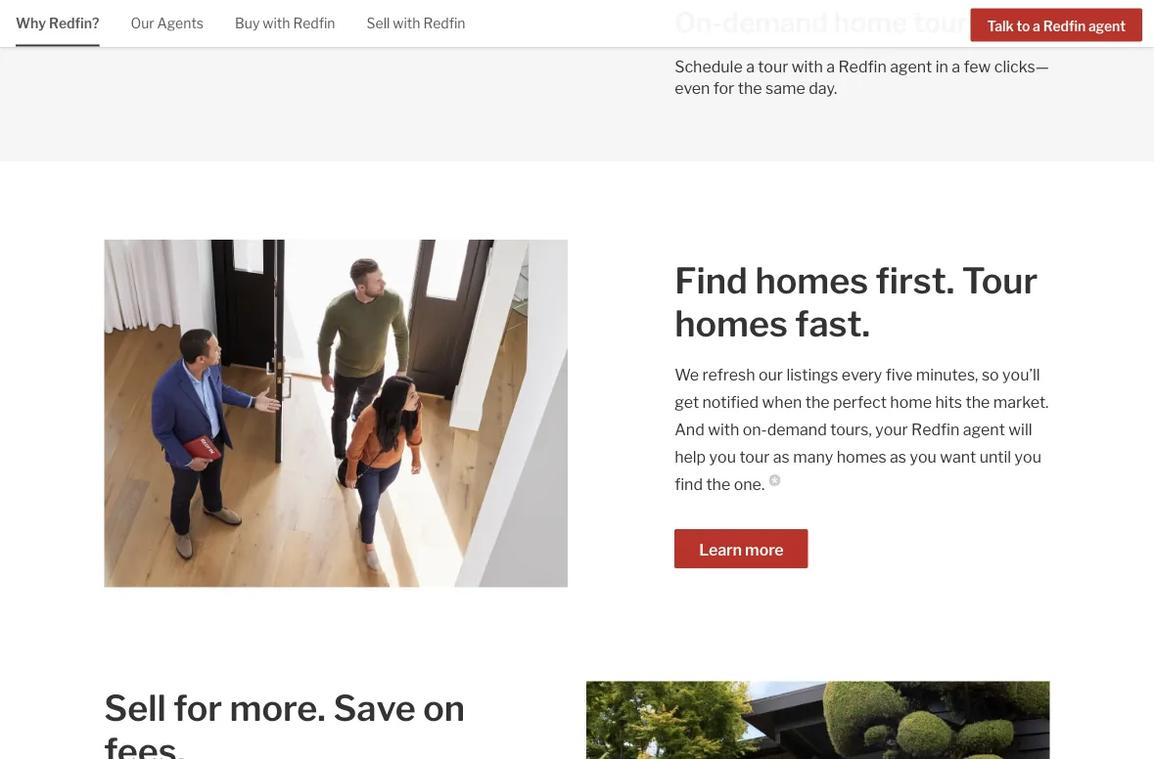 Task type: describe. For each thing, give the bounding box(es) containing it.
tour inside schedule a tour with a redfin agent in a few clicks— even for the same day.
[[758, 57, 788, 77]]

tour inside we refresh our listings every five minutes, so you'll get notified when the perfect home hits the market. and with on-demand tours, your redfin agent will help you tour as many homes as you want until you find the one.
[[739, 448, 770, 467]]

0 vertical spatial demand
[[722, 7, 828, 40]]

homes inside we refresh our listings every five minutes, so you'll get notified when the perfect home hits the market. and with on-demand tours, your redfin agent will help you tour as many homes as you want until you find the one.
[[837, 448, 886, 467]]

for inside sell for more. save on fees.
[[174, 688, 222, 731]]

on
[[423, 688, 465, 731]]

homes up listings
[[755, 260, 868, 303]]

learn more button
[[675, 530, 808, 569]]

with inside schedule a tour with a redfin agent in a few clicks— even for the same day.
[[792, 57, 823, 77]]

learn more
[[699, 541, 784, 560]]

why redfin?
[[16, 15, 99, 32]]

want
[[940, 448, 976, 467]]

we
[[675, 365, 699, 384]]

agents
[[157, 15, 204, 32]]

until
[[980, 448, 1011, 467]]

refresh
[[702, 365, 755, 384]]

0 vertical spatial home
[[834, 7, 908, 40]]

first.
[[876, 260, 955, 303]]

the exterior of a modern house with a large redfin yard sign image
[[586, 682, 1050, 760]]

a right schedule
[[746, 57, 755, 77]]

get
[[675, 393, 699, 412]]

will
[[1009, 420, 1032, 439]]

perfect
[[833, 393, 887, 412]]

redfin inside talk to a redfin agent button
[[1043, 17, 1086, 34]]

sell for more. save on fees.
[[104, 688, 465, 760]]

tours,
[[830, 420, 872, 439]]

schedule
[[675, 57, 743, 77]]

one.
[[734, 475, 765, 494]]

find
[[675, 475, 703, 494]]

our
[[759, 365, 783, 384]]

talk
[[987, 17, 1014, 34]]

on-
[[743, 420, 767, 439]]

find
[[675, 260, 748, 303]]

redfin inside schedule a tour with a redfin agent in a few clicks— even for the same day.
[[838, 57, 887, 77]]

why redfin? link
[[16, 0, 99, 45]]

fees.
[[104, 731, 185, 760]]

tours
[[913, 7, 982, 40]]

learn
[[699, 541, 742, 560]]

talk to a redfin agent button
[[970, 8, 1142, 41]]

you'll
[[1002, 365, 1040, 384]]

sell with redfin
[[367, 15, 465, 32]]

clicks—
[[994, 57, 1049, 77]]

disclaimer image
[[769, 475, 780, 487]]

hits
[[935, 393, 962, 412]]

sell for sell for more. save on fees.
[[104, 688, 166, 731]]

our agents
[[131, 15, 204, 32]]

the inside schedule a tour with a redfin agent in a few clicks— even for the same day.
[[738, 79, 762, 98]]

sell for sell with redfin
[[367, 15, 390, 32]]

even
[[675, 79, 710, 98]]

for inside schedule a tour with a redfin agent in a few clicks— even for the same day.
[[713, 79, 734, 98]]



Task type: vqa. For each thing, say whether or not it's contained in the screenshot.
1009 Chagall Way, SAN JOSE, CA 95138 in the bottom right of the page
no



Task type: locate. For each thing, give the bounding box(es) containing it.
every
[[842, 365, 882, 384]]

homes up refresh
[[675, 303, 788, 346]]

home up schedule a tour with a redfin agent in a few clicks— even for the same day.
[[834, 7, 908, 40]]

when
[[762, 393, 802, 412]]

a inside button
[[1033, 17, 1040, 34]]

fast.
[[795, 303, 870, 346]]

you down will at right
[[1015, 448, 1041, 467]]

tour
[[758, 57, 788, 77], [739, 448, 770, 467]]

sell with redfin link
[[367, 0, 465, 45]]

we refresh our listings every five minutes, so you'll get notified when the perfect home hits the market. and with on-demand tours, your redfin agent will help you tour as many homes as you want until you find the one.
[[675, 365, 1049, 494]]

1 horizontal spatial for
[[713, 79, 734, 98]]

demand inside we refresh our listings every five minutes, so you'll get notified when the perfect home hits the market. and with on-demand tours, your redfin agent will help you tour as many homes as you want until you find the one.
[[767, 420, 827, 439]]

a right to
[[1033, 17, 1040, 34]]

1 horizontal spatial sell
[[367, 15, 390, 32]]

0 horizontal spatial for
[[174, 688, 222, 731]]

homes
[[755, 260, 868, 303], [675, 303, 788, 346], [837, 448, 886, 467]]

with inside we refresh our listings every five minutes, so you'll get notified when the perfect home hits the market. and with on-demand tours, your redfin agent will help you tour as many homes as you want until you find the one.
[[708, 420, 739, 439]]

agent inside schedule a tour with a redfin agent in a few clicks— even for the same day.
[[890, 57, 932, 77]]

agent
[[1088, 17, 1126, 34], [890, 57, 932, 77], [963, 420, 1005, 439]]

the right find
[[706, 475, 730, 494]]

as
[[773, 448, 790, 467], [890, 448, 906, 467]]

a right in
[[952, 57, 960, 77]]

tour
[[962, 260, 1038, 303]]

buy
[[235, 15, 260, 32]]

0 vertical spatial agent
[[1088, 17, 1126, 34]]

3 you from the left
[[1015, 448, 1041, 467]]

for
[[713, 79, 734, 98], [174, 688, 222, 731]]

for down schedule
[[713, 79, 734, 98]]

on-demand home tours
[[675, 7, 982, 40]]

find homes first. tour homes fast.
[[675, 260, 1038, 346]]

and
[[675, 420, 704, 439]]

the
[[738, 79, 762, 98], [805, 393, 830, 412], [966, 393, 990, 412], [706, 475, 730, 494]]

so
[[982, 365, 999, 384]]

agent right to
[[1088, 17, 1126, 34]]

1 vertical spatial sell
[[104, 688, 166, 731]]

more.
[[230, 688, 326, 731]]

home inside we refresh our listings every five minutes, so you'll get notified when the perfect home hits the market. and with on-demand tours, your redfin agent will help you tour as many homes as you want until you find the one.
[[890, 393, 932, 412]]

redfin inside buy with redfin link
[[293, 15, 335, 32]]

five
[[886, 365, 912, 384]]

in
[[935, 57, 948, 77]]

agent left in
[[890, 57, 932, 77]]

2 you from the left
[[910, 448, 937, 467]]

demand
[[722, 7, 828, 40], [767, 420, 827, 439]]

our
[[131, 15, 154, 32]]

sell
[[367, 15, 390, 32], [104, 688, 166, 731]]

day.
[[809, 79, 837, 98]]

demand up same
[[722, 7, 828, 40]]

1 vertical spatial tour
[[739, 448, 770, 467]]

1 horizontal spatial you
[[910, 448, 937, 467]]

schedule a tour with a redfin agent in a few clicks— even for the same day.
[[675, 57, 1049, 98]]

demand down when
[[767, 420, 827, 439]]

agent inside button
[[1088, 17, 1126, 34]]

1 as from the left
[[773, 448, 790, 467]]

your
[[875, 420, 908, 439]]

2 horizontal spatial you
[[1015, 448, 1041, 467]]

0 vertical spatial for
[[713, 79, 734, 98]]

tour up same
[[758, 57, 788, 77]]

0 horizontal spatial you
[[709, 448, 736, 467]]

talk to a redfin agent
[[987, 17, 1126, 34]]

notified
[[702, 393, 759, 412]]

the down listings
[[805, 393, 830, 412]]

on-
[[675, 7, 722, 40]]

0 horizontal spatial sell
[[104, 688, 166, 731]]

redfin inside we refresh our listings every five minutes, so you'll get notified when the perfect home hits the market. and with on-demand tours, your redfin agent will help you tour as many homes as you want until you find the one.
[[911, 420, 960, 439]]

as down your
[[890, 448, 906, 467]]

2 vertical spatial agent
[[963, 420, 1005, 439]]

1 horizontal spatial as
[[890, 448, 906, 467]]

a
[[1033, 17, 1040, 34], [746, 57, 755, 77], [826, 57, 835, 77], [952, 57, 960, 77]]

buy with redfin
[[235, 15, 335, 32]]

why
[[16, 15, 46, 32]]

1 vertical spatial agent
[[890, 57, 932, 77]]

more
[[745, 541, 784, 560]]

0 horizontal spatial agent
[[890, 57, 932, 77]]

a up the day.
[[826, 57, 835, 77]]

for left more.
[[174, 688, 222, 731]]

save
[[333, 688, 416, 731]]

redfin?
[[49, 15, 99, 32]]

homes down 'tours,'
[[837, 448, 886, 467]]

agent inside we refresh our listings every five minutes, so you'll get notified when the perfect home hits the market. and with on-demand tours, your redfin agent will help you tour as many homes as you want until you find the one.
[[963, 420, 1005, 439]]

redfin
[[293, 15, 335, 32], [423, 15, 465, 32], [1043, 17, 1086, 34], [838, 57, 887, 77], [911, 420, 960, 439]]

agent up until
[[963, 420, 1005, 439]]

1 vertical spatial for
[[174, 688, 222, 731]]

you left want
[[910, 448, 937, 467]]

1 you from the left
[[709, 448, 736, 467]]

many
[[793, 448, 833, 467]]

the right hits
[[966, 393, 990, 412]]

our agents link
[[131, 0, 204, 45]]

tour down on-
[[739, 448, 770, 467]]

2 as from the left
[[890, 448, 906, 467]]

0 horizontal spatial as
[[773, 448, 790, 467]]

home
[[834, 7, 908, 40], [890, 393, 932, 412]]

as up disclaimer icon
[[773, 448, 790, 467]]

0 vertical spatial sell
[[367, 15, 390, 32]]

redfin agent touring the inside of a home with customers image
[[104, 240, 568, 588]]

home down five
[[890, 393, 932, 412]]

listings
[[786, 365, 838, 384]]

same
[[765, 79, 805, 98]]

help
[[675, 448, 706, 467]]

redfin inside the sell with redfin link
[[423, 15, 465, 32]]

minutes,
[[916, 365, 978, 384]]

with
[[263, 15, 290, 32], [393, 15, 420, 32], [792, 57, 823, 77], [708, 420, 739, 439]]

2 horizontal spatial agent
[[1088, 17, 1126, 34]]

sell inside sell for more. save on fees.
[[104, 688, 166, 731]]

1 vertical spatial demand
[[767, 420, 827, 439]]

few
[[964, 57, 991, 77]]

market.
[[993, 393, 1049, 412]]

you
[[709, 448, 736, 467], [910, 448, 937, 467], [1015, 448, 1041, 467]]

0 vertical spatial tour
[[758, 57, 788, 77]]

the left same
[[738, 79, 762, 98]]

1 horizontal spatial agent
[[963, 420, 1005, 439]]

buy with redfin link
[[235, 0, 335, 45]]

to
[[1016, 17, 1030, 34]]

1 vertical spatial home
[[890, 393, 932, 412]]

you right help
[[709, 448, 736, 467]]



